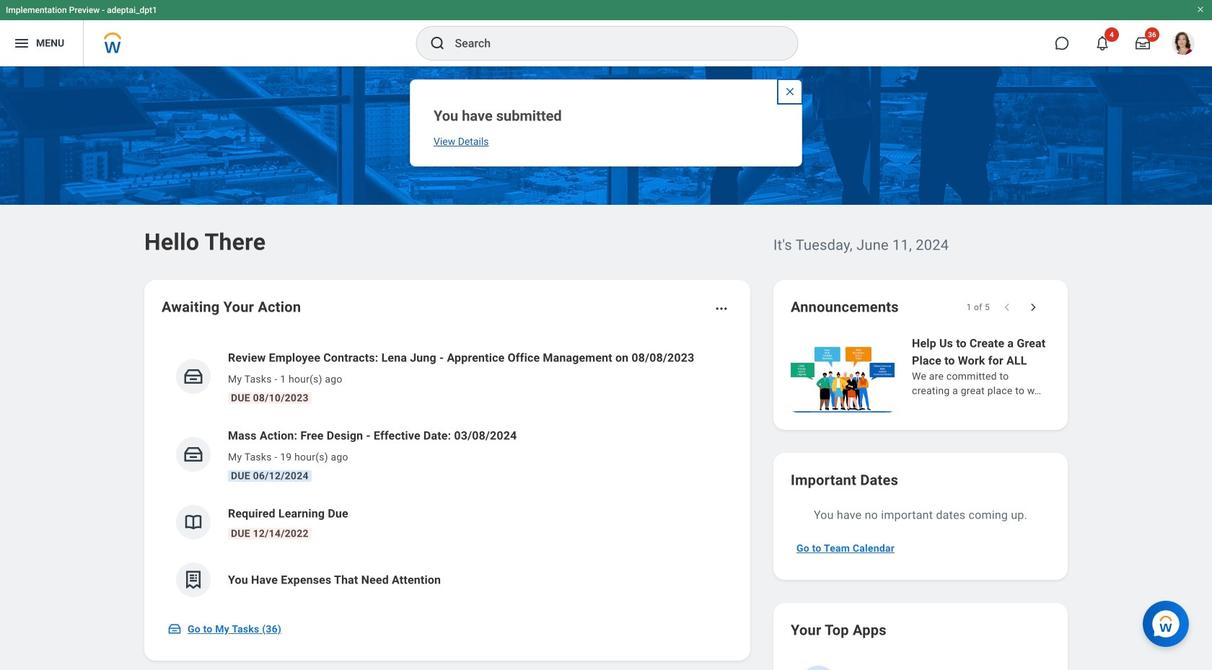Task type: locate. For each thing, give the bounding box(es) containing it.
status
[[967, 302, 991, 313]]

1 vertical spatial inbox image
[[183, 444, 204, 466]]

justify image
[[13, 35, 30, 52]]

inbox image
[[183, 366, 204, 388], [183, 444, 204, 466], [168, 622, 182, 637]]

main content
[[0, 66, 1213, 671]]

2 vertical spatial inbox image
[[168, 622, 182, 637]]

search image
[[429, 35, 447, 52]]

banner
[[0, 0, 1213, 66]]

0 vertical spatial inbox image
[[183, 366, 204, 388]]

chevron right small image
[[1027, 300, 1041, 315]]

notifications large image
[[1096, 36, 1110, 51]]

list
[[162, 338, 734, 609]]

inbox large image
[[1136, 36, 1151, 51]]

close image
[[785, 86, 796, 97]]

dialog
[[410, 79, 803, 167]]



Task type: describe. For each thing, give the bounding box(es) containing it.
chevron left small image
[[1001, 300, 1015, 315]]

Search Workday  search field
[[455, 27, 769, 59]]

profile logan mcneil image
[[1173, 32, 1196, 58]]

book open image
[[183, 512, 204, 534]]

dashboard expenses image
[[183, 570, 204, 591]]

close environment banner image
[[1197, 5, 1206, 14]]



Task type: vqa. For each thing, say whether or not it's contained in the screenshot.
the bottom View
no



